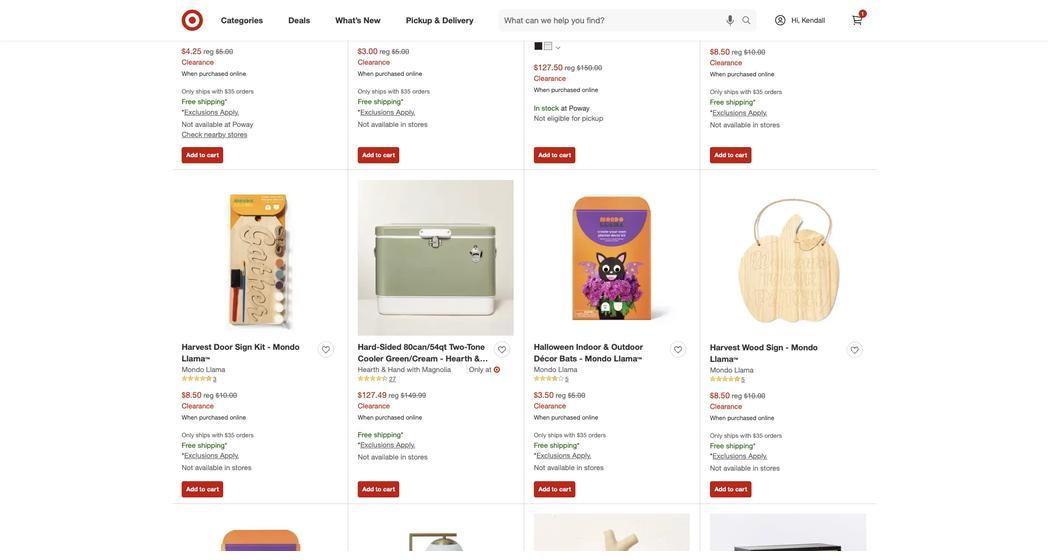 Task type: locate. For each thing, give the bounding box(es) containing it.
$10.00 down harvest wood sign - mondo llama™
[[744, 392, 765, 400]]

clearance inside $3.50 reg $5.00 clearance when purchased online
[[534, 402, 566, 410]]

halloween indoor & outdoor décor witch legs - mondo llama™ image
[[182, 515, 338, 552], [182, 515, 338, 552]]

1 horizontal spatial halloween
[[710, 0, 750, 9]]

mondo llama link down halloween door décor monster kit - mondo llama™
[[710, 21, 754, 31]]

shipping inside only ships with $35 orders free shipping * * exclusions apply. not available at poway check nearby stores
[[198, 97, 225, 106]]

door up search
[[752, 0, 771, 9]]

room essentials link up 708 on the top
[[534, 21, 623, 31]]

available inside free shipping * * exclusions apply. not available in stores
[[371, 453, 399, 462]]

mondo inside harvest wood sign - mondo llama™
[[791, 343, 818, 353]]

reg left $150.00
[[565, 63, 575, 72]]

orders
[[236, 87, 254, 95], [412, 87, 430, 95], [765, 88, 782, 95], [236, 432, 254, 439], [589, 432, 606, 439], [765, 432, 782, 440]]

purchased for 120 college ruled diversity spiral journal - room essentials™
[[375, 70, 404, 77]]

1 essentials™ from the left
[[420, 10, 464, 20]]

$35 for halloween indoor & outdoor décor bats - mondo llama™
[[577, 432, 587, 439]]

magnolia down 80can/54qt
[[422, 365, 451, 374]]

1 vertical spatial décor
[[534, 354, 557, 364]]

pickup & delivery link
[[397, 9, 486, 31]]

with inside only ships with $35 orders free shipping * * exclusions apply. not available at poway check nearby stores
[[212, 87, 223, 95]]

3 link
[[182, 375, 338, 384]]

2 vertical spatial at
[[486, 365, 492, 374]]

all colors image
[[556, 46, 560, 50]]

0 vertical spatial décor
[[774, 0, 797, 9]]

$5.00 for $3.00
[[392, 47, 409, 56]]

exclusions for halloween indoor & outdoor décor bats - mondo llama™
[[537, 452, 570, 460]]

door inside the harvest door sign kit - mondo llama™
[[214, 342, 233, 352]]

1 horizontal spatial essentials
[[555, 21, 587, 30]]

in stock at  poway not eligible for pickup
[[534, 104, 603, 122]]

0 horizontal spatial 5
[[565, 375, 569, 383]]

apply. for 120 college ruled diversity spiral journal - room essentials™
[[396, 108, 415, 116]]

0 horizontal spatial sign
[[235, 342, 252, 352]]

essentials
[[379, 21, 411, 30], [555, 21, 587, 30]]

reg right $3.00
[[380, 47, 390, 56]]

orders inside only ships with $35 orders free shipping * * exclusions apply. not available at poway check nearby stores
[[236, 87, 254, 95]]

apply. for halloween indoor & outdoor décor bats - mondo llama™
[[572, 452, 591, 460]]

$35 for 120 college ruled diversity spiral journal - room essentials™
[[401, 87, 411, 95]]

0 vertical spatial kit
[[710, 10, 721, 20]]

1 vertical spatial poway
[[233, 120, 253, 128]]

available for halloween door décor monster kit - mondo llama™
[[724, 120, 751, 129]]

5 link down harvest wood sign - mondo llama™ link
[[710, 375, 867, 384]]

in for 120 college ruled diversity spiral journal - room essentials™
[[401, 120, 406, 128]]

room essentials up 708 on the top
[[534, 21, 587, 30]]

essentials™ inside 120 college ruled diversity spiral journal - room essentials™
[[420, 10, 464, 20]]

halloween indoor & outdoor décor bats - mondo llama™ image
[[534, 180, 690, 336], [534, 180, 690, 336]]

online inside $127.50 reg $150.00 clearance when purchased online
[[582, 86, 598, 94]]

0 vertical spatial halloween
[[710, 0, 750, 9]]

room essentials link down the journal
[[358, 21, 411, 31]]

hand
[[388, 365, 405, 374]]

mondo llama link for mondo
[[710, 21, 754, 31]]

1 horizontal spatial sign
[[766, 343, 783, 353]]

27 down search
[[742, 32, 748, 39]]

0 vertical spatial poway
[[569, 104, 590, 112]]

door for mondo
[[752, 0, 771, 9]]

1 horizontal spatial harvest
[[710, 343, 740, 353]]

mondo llama
[[182, 365, 225, 374], [534, 365, 578, 374], [710, 366, 754, 374]]

0 vertical spatial at
[[561, 104, 567, 112]]

$8.50 reg $10.00 clearance when purchased online for llama™
[[182, 390, 246, 421]]

halloween up search
[[710, 0, 750, 9]]

0 horizontal spatial door
[[214, 342, 233, 352]]

0 horizontal spatial room essentials
[[358, 21, 411, 30]]

online for diversity
[[406, 70, 422, 77]]

$5.00 right $3.50
[[568, 391, 585, 400]]

$5.00
[[216, 47, 233, 56], [392, 47, 409, 56], [568, 391, 585, 400]]

$5.00 right $3.00
[[392, 47, 409, 56]]

magnolia down green/cream
[[404, 365, 439, 375]]

0 horizontal spatial 27 link
[[358, 375, 514, 384]]

not inside in stock at  poway not eligible for pickup
[[534, 114, 545, 122]]

mondo llama link
[[710, 21, 754, 31], [182, 365, 225, 375], [534, 365, 578, 375], [710, 365, 754, 375]]

hard-sided 80can/54qt two-tone cooler green/cream - hearth & hand™ with magnolia image
[[358, 180, 514, 336], [358, 180, 514, 336]]

$127.49 reg $149.99 clearance when purchased online
[[358, 390, 426, 421]]

clearance inside $127.50 reg $150.00 clearance when purchased online
[[534, 74, 566, 82]]

only for thanksgiving party in a box - spritz™
[[182, 87, 194, 95]]

free shipping * * exclusions apply. not available in stores
[[358, 431, 428, 462]]

poway inside only ships with $35 orders free shipping * * exclusions apply. not available at poway check nearby stores
[[233, 120, 253, 128]]

sign for kit
[[235, 342, 252, 352]]

exclusions apply. link for thanksgiving party in a box - spritz™
[[184, 108, 239, 116]]

harvest door sign kit - mondo llama™ link
[[182, 342, 314, 365]]

bats
[[560, 354, 577, 364]]

reg left $149.99
[[389, 391, 399, 400]]

reg inside $3.00 reg $5.00 clearance when purchased online
[[380, 47, 390, 56]]

ships
[[196, 87, 210, 95], [372, 87, 386, 95], [724, 88, 739, 95], [196, 432, 210, 439], [548, 432, 562, 439], [724, 432, 739, 440]]

2 horizontal spatial $5.00
[[568, 391, 585, 400]]

reg down 3
[[203, 391, 214, 400]]

when inside $4.25 reg $5.00 clearance when purchased online
[[182, 70, 197, 77]]

- inside halloween door décor monster kit - mondo llama™
[[723, 10, 727, 20]]

$8.50 for llama™
[[182, 390, 201, 400]]

apply.
[[220, 108, 239, 116], [396, 108, 415, 116], [748, 108, 768, 117], [396, 441, 415, 450], [220, 452, 239, 460], [572, 452, 591, 460], [748, 452, 768, 461]]

llama inside mondo llama 27
[[735, 22, 754, 30]]

a
[[267, 0, 272, 8]]

1 essentials from the left
[[379, 21, 411, 30]]

room essentials for essentials™
[[534, 21, 587, 30]]

kit up the 3 link
[[254, 342, 265, 352]]

1 horizontal spatial 27 link
[[710, 31, 867, 40]]

categories
[[221, 15, 263, 25]]

when inside $127.50 reg $150.00 clearance when purchased online
[[534, 86, 550, 94]]

1 horizontal spatial poway
[[569, 104, 590, 112]]

0 horizontal spatial halloween
[[534, 342, 574, 352]]

apply. for harvest door sign kit - mondo llama™
[[220, 452, 239, 460]]

- right bats
[[579, 354, 583, 364]]

0 horizontal spatial essentials™
[[420, 10, 464, 20]]

kendall
[[802, 16, 825, 24]]

reg inside $3.50 reg $5.00 clearance when purchased online
[[556, 391, 566, 400]]

room down ruled
[[395, 10, 418, 20]]

essentials™
[[420, 10, 464, 20], [534, 10, 578, 20]]

$35
[[225, 87, 235, 95], [401, 87, 411, 95], [753, 88, 763, 95], [225, 432, 235, 439], [577, 432, 587, 439], [753, 432, 763, 440]]

$8.50 reg $10.00 clearance when purchased online
[[710, 47, 774, 78], [182, 390, 246, 421], [710, 391, 774, 422]]

2 horizontal spatial mondo llama
[[710, 366, 754, 374]]

globe task lamp white - project 62™ image
[[358, 515, 514, 552]]

& down tone
[[474, 354, 480, 364]]

in inside thanksgiving party in a box - spritz™
[[258, 0, 265, 8]]

at left ¬
[[486, 365, 492, 374]]

mondo
[[729, 10, 756, 20], [710, 22, 733, 30], [273, 342, 300, 352], [791, 343, 818, 353], [585, 354, 612, 364], [182, 365, 204, 374], [534, 365, 556, 374], [710, 366, 733, 374]]

llama for halloween indoor & outdoor décor bats - mondo llama™
[[558, 365, 578, 374]]

all colors element
[[556, 44, 560, 51]]

exclusions apply. link for 120 college ruled diversity spiral journal - room essentials™
[[360, 108, 415, 116]]

reg for harvest door sign kit - mondo llama™
[[203, 391, 214, 400]]

mondo llama 27
[[710, 22, 754, 39]]

ships inside only ships with $35 orders free shipping * * exclusions apply. not available at poway check nearby stores
[[196, 87, 210, 95]]

1 horizontal spatial kit
[[710, 10, 721, 20]]

pumpkin shaped velvet accent pillow orange - opalhouse™ designed with jungalow™ image
[[534, 515, 690, 552], [534, 515, 690, 552]]

only
[[182, 87, 194, 95], [358, 87, 370, 95], [710, 88, 723, 95], [469, 365, 484, 374], [182, 432, 194, 439], [534, 432, 546, 439], [710, 432, 723, 440]]

clearance for 120 college ruled diversity spiral journal - room essentials™
[[358, 58, 390, 66]]

free inside free shipping * * exclusions apply. not available in stores
[[358, 431, 372, 439]]

- down 80can/54qt
[[440, 354, 443, 364]]

2 horizontal spatial at
[[561, 104, 567, 112]]

llama down bats
[[558, 365, 578, 374]]

hard-sided 80can/54qt two-tone cooler green/cream - hearth & hand™ with magnolia
[[358, 342, 485, 375]]

online for monster
[[758, 70, 774, 78]]

- inside harvest wood sign - mondo llama™
[[786, 343, 789, 353]]

springville 2 door decorative storage cabinet black - threshold™ designed with studio mcgee image
[[710, 515, 867, 552], [710, 515, 867, 552]]

$10.00 down search button
[[744, 48, 765, 56]]

reg inside $4.25 reg $5.00 clearance when purchased online
[[203, 47, 214, 56]]

stores for halloween door décor monster kit - mondo llama™
[[760, 120, 780, 129]]

- up mondo llama 27
[[723, 10, 727, 20]]

1 vertical spatial halloween
[[534, 342, 574, 352]]

with
[[212, 87, 223, 95], [388, 87, 399, 95], [740, 88, 752, 95], [385, 365, 401, 375], [407, 365, 420, 374], [212, 432, 223, 439], [564, 432, 575, 439], [740, 432, 752, 440]]

2 essentials™ from the left
[[534, 10, 578, 20]]

llama for harvest wood sign - mondo llama™
[[735, 366, 754, 374]]

2 essentials from the left
[[555, 21, 587, 30]]

reg inside $127.50 reg $150.00 clearance when purchased online
[[565, 63, 575, 72]]

apply. for halloween door décor monster kit - mondo llama™
[[748, 108, 768, 117]]

$5.00 inside $3.50 reg $5.00 clearance when purchased online
[[568, 391, 585, 400]]

1 vertical spatial kit
[[254, 342, 265, 352]]

not for halloween door décor monster kit - mondo llama™
[[710, 120, 722, 129]]

$5.00 inside $3.00 reg $5.00 clearance when purchased online
[[392, 47, 409, 56]]

to
[[199, 151, 205, 159], [376, 151, 381, 159], [552, 151, 558, 159], [728, 151, 734, 159], [199, 486, 205, 493], [376, 486, 381, 493], [552, 486, 558, 493], [728, 486, 734, 493]]

1 vertical spatial door
[[214, 342, 233, 352]]

hearth down 'cooler' on the bottom left of page
[[358, 365, 380, 374]]

2 room essentials link from the left
[[534, 21, 623, 31]]

$8.50 reg $10.00 clearance when purchased online for mondo
[[710, 47, 774, 78]]

reg for halloween door décor monster kit - mondo llama™
[[732, 48, 742, 56]]

kit
[[710, 10, 721, 20], [254, 342, 265, 352]]

0 horizontal spatial décor
[[534, 354, 557, 364]]

mondo llama link up 3
[[182, 365, 225, 375]]

kit inside the harvest door sign kit - mondo llama™
[[254, 342, 265, 352]]

in
[[258, 0, 265, 8], [401, 120, 406, 128], [753, 120, 758, 129], [401, 453, 406, 462], [224, 464, 230, 472], [577, 464, 582, 472], [753, 464, 758, 473]]

door
[[752, 0, 771, 9], [214, 342, 233, 352]]

available for halloween indoor & outdoor décor bats - mondo llama™
[[547, 464, 575, 472]]

room essentials inside 'room essentials' link
[[534, 21, 587, 30]]

¬
[[494, 365, 500, 375]]

college
[[374, 0, 403, 8]]

0 horizontal spatial harvest
[[182, 342, 211, 352]]

purchased inside $4.25 reg $5.00 clearance when purchased online
[[199, 70, 228, 77]]

halloween
[[710, 0, 750, 9], [534, 342, 574, 352]]

1 vertical spatial at
[[224, 120, 231, 128]]

1 horizontal spatial mondo llama
[[534, 365, 578, 374]]

only at ¬
[[469, 365, 500, 375]]

0 vertical spatial hearth
[[446, 354, 472, 364]]

thanksgiving party in a box - spritz™ link
[[182, 0, 314, 21]]

llama down wood
[[735, 366, 754, 374]]

free for harvest door sign kit - mondo llama™
[[182, 441, 196, 450]]

room up white icon
[[534, 21, 553, 30]]

available inside only ships with $35 orders free shipping * * exclusions apply. not available at poway check nearby stores
[[195, 120, 223, 128]]

0 vertical spatial 27 link
[[710, 31, 867, 40]]

décor
[[774, 0, 797, 9], [534, 354, 557, 364]]

online
[[230, 70, 246, 77], [406, 70, 422, 77], [758, 70, 774, 78], [582, 86, 598, 94], [230, 414, 246, 421], [406, 414, 422, 421], [582, 414, 598, 421], [758, 414, 774, 422]]

0 vertical spatial 27
[[742, 32, 748, 39]]

purchased inside $3.50 reg $5.00 clearance when purchased online
[[551, 414, 580, 421]]

0 horizontal spatial 27
[[389, 375, 396, 383]]

reg down mondo llama 27
[[732, 48, 742, 56]]

stores for harvest door sign kit - mondo llama™
[[232, 464, 252, 472]]

1 horizontal spatial $5.00
[[392, 47, 409, 56]]

purchased for harvest door sign kit - mondo llama™
[[199, 414, 228, 421]]

- inside modern 4 drawer dresser - room essentials™
[[635, 0, 639, 8]]

modern 4 drawer dresser - room essentials™ link
[[534, 0, 666, 21]]

orders for diversity
[[412, 87, 430, 95]]

purchased for halloween door décor monster kit - mondo llama™
[[728, 70, 757, 78]]

with for 120 college ruled diversity spiral journal - room essentials™
[[388, 87, 399, 95]]

$149.99
[[401, 391, 426, 400]]

1 horizontal spatial décor
[[774, 0, 797, 9]]

with for harvest door sign kit - mondo llama™
[[212, 432, 223, 439]]

0 horizontal spatial room essentials link
[[358, 21, 411, 31]]

search
[[738, 16, 762, 26]]

mondo llama link down bats
[[534, 365, 578, 375]]

poway up "for"
[[569, 104, 590, 112]]

available for harvest wood sign - mondo llama™
[[724, 464, 751, 473]]

spritz link
[[182, 21, 200, 31]]

clearance
[[182, 58, 214, 66], [358, 58, 390, 66], [710, 58, 742, 67], [534, 74, 566, 82], [182, 402, 214, 410], [358, 402, 390, 410], [534, 402, 566, 410], [710, 402, 742, 411]]

only inside only ships with $35 orders free shipping * * exclusions apply. not available at poway check nearby stores
[[182, 87, 194, 95]]

harvest
[[182, 342, 211, 352], [710, 343, 740, 353]]

- right dresser
[[635, 0, 639, 8]]

in for harvest door sign kit - mondo llama™
[[224, 464, 230, 472]]

1 horizontal spatial door
[[752, 0, 771, 9]]

exclusions inside only ships with $35 orders free shipping * * exclusions apply. not available at poway check nearby stores
[[184, 108, 218, 116]]

not for 120 college ruled diversity spiral journal - room essentials™
[[358, 120, 369, 128]]

llama down halloween door décor monster kit - mondo llama™
[[735, 22, 754, 30]]

$5.00 inside $4.25 reg $5.00 clearance when purchased online
[[216, 47, 233, 56]]

27 inside mondo llama 27
[[742, 32, 748, 39]]

categories link
[[212, 9, 276, 31]]

décor up hi,
[[774, 0, 797, 9]]

clearance inside $127.49 reg $149.99 clearance when purchased online
[[358, 402, 390, 410]]

when inside $127.49 reg $149.99 clearance when purchased online
[[358, 414, 374, 421]]

reg
[[203, 47, 214, 56], [380, 47, 390, 56], [732, 48, 742, 56], [565, 63, 575, 72], [203, 391, 214, 400], [389, 391, 399, 400], [556, 391, 566, 400], [732, 392, 742, 400]]

27 link for llama™
[[710, 31, 867, 40]]

halloween inside halloween door décor monster kit - mondo llama™
[[710, 0, 750, 9]]

1 horizontal spatial essentials™
[[534, 10, 578, 20]]

room essentials link for essentials™
[[534, 21, 623, 31]]

1 horizontal spatial 5 link
[[710, 375, 867, 384]]

1 room essentials from the left
[[358, 21, 411, 30]]

when inside $3.50 reg $5.00 clearance when purchased online
[[534, 414, 550, 421]]

when for harvest door sign kit - mondo llama™
[[182, 414, 197, 421]]

kit up mondo llama 27
[[710, 10, 721, 20]]

room essentials down the journal
[[358, 21, 411, 30]]

0 horizontal spatial hearth
[[358, 365, 380, 374]]

not inside only ships with $35 orders free shipping * * exclusions apply. not available at poway check nearby stores
[[182, 120, 193, 128]]

harvest wood sign - mondo llama™ image
[[710, 180, 867, 336], [710, 180, 867, 336]]

hard-
[[358, 342, 380, 352]]

poway up "check nearby stores" "button"
[[233, 120, 253, 128]]

1 room essentials link from the left
[[358, 21, 411, 31]]

at up eligible
[[561, 104, 567, 112]]

27 link
[[710, 31, 867, 40], [358, 375, 514, 384]]

0 horizontal spatial poway
[[233, 120, 253, 128]]

1 vertical spatial hearth
[[358, 365, 380, 374]]

add to cart button
[[182, 147, 223, 164], [358, 147, 400, 164], [534, 147, 576, 164], [710, 147, 752, 164], [182, 482, 223, 498], [358, 482, 400, 498], [534, 482, 576, 498], [710, 482, 752, 498]]

- right box
[[291, 0, 295, 8]]

- up the 3 link
[[267, 342, 271, 352]]

- inside 120 college ruled diversity spiral journal - room essentials™
[[389, 10, 392, 20]]

27 link up $149.99
[[358, 375, 514, 384]]

harvest door sign kit - mondo llama™
[[182, 342, 300, 364]]

essentials down college
[[379, 21, 411, 30]]

27 link for -
[[358, 375, 514, 384]]

harvest inside the harvest door sign kit - mondo llama™
[[182, 342, 211, 352]]

0 horizontal spatial 5 link
[[534, 375, 690, 384]]

- right wood
[[786, 343, 789, 353]]

essentials™ down 'modern' at the right top of page
[[534, 10, 578, 20]]

harvest door sign kit - mondo llama™ image
[[182, 180, 338, 336], [182, 180, 338, 336]]

0 horizontal spatial $5.00
[[216, 47, 233, 56]]

exclusions inside free shipping * * exclusions apply. not available in stores
[[360, 441, 394, 450]]

llama
[[735, 22, 754, 30], [206, 365, 225, 374], [558, 365, 578, 374], [735, 366, 754, 374]]

clearance inside $4.25 reg $5.00 clearance when purchased online
[[182, 58, 214, 66]]

online inside $4.25 reg $5.00 clearance when purchased online
[[230, 70, 246, 77]]

room
[[641, 0, 664, 8], [395, 10, 418, 20], [358, 21, 377, 30], [534, 21, 553, 30]]

outdoor
[[611, 342, 643, 352]]

5 down wood
[[742, 376, 745, 384]]

harvest inside harvest wood sign - mondo llama™
[[710, 343, 740, 353]]

5 link down halloween indoor & outdoor décor bats - mondo llama™ link
[[534, 375, 690, 384]]

sign right wood
[[766, 343, 783, 353]]

door inside halloween door décor monster kit - mondo llama™
[[752, 0, 771, 9]]

- down college
[[389, 10, 392, 20]]

free for halloween indoor & outdoor décor bats - mondo llama™
[[534, 441, 548, 450]]

halloween door décor monster kit - mondo llama™ link
[[710, 0, 843, 21]]

5 down bats
[[565, 375, 569, 383]]

0 horizontal spatial kit
[[254, 342, 265, 352]]

purchased inside $127.49 reg $149.99 clearance when purchased online
[[375, 414, 404, 421]]

*
[[225, 97, 227, 106], [401, 97, 403, 106], [753, 98, 756, 106], [182, 108, 184, 116], [358, 108, 360, 116], [710, 108, 713, 117], [401, 431, 403, 439], [358, 441, 360, 450], [225, 441, 227, 450], [577, 441, 580, 450], [753, 442, 756, 450], [182, 452, 184, 460], [534, 452, 537, 460], [710, 452, 713, 461]]

cart
[[207, 151, 219, 159], [383, 151, 395, 159], [559, 151, 571, 159], [735, 151, 747, 159], [207, 486, 219, 493], [383, 486, 395, 493], [559, 486, 571, 493], [735, 486, 747, 493]]

hearth & hand with magnolia link
[[358, 365, 467, 375]]

only ships with $35 orders free shipping * * exclusions apply. not available in stores
[[358, 87, 430, 128], [710, 88, 782, 129], [182, 432, 254, 472], [534, 432, 606, 472], [710, 432, 782, 473]]

essentials up 708 on the top
[[555, 21, 587, 30]]

décor left bats
[[534, 354, 557, 364]]

2 room essentials from the left
[[534, 21, 587, 30]]

hearth down two-
[[446, 354, 472, 364]]

when for hard-sided 80can/54qt two-tone cooler green/cream - hearth & hand™ with magnolia
[[358, 414, 374, 421]]

1 magnolia from the left
[[404, 365, 439, 375]]

purchased inside $3.00 reg $5.00 clearance when purchased online
[[375, 70, 404, 77]]

halloween for bats
[[534, 342, 574, 352]]

mondo llama up 3
[[182, 365, 225, 374]]

room right dresser
[[641, 0, 664, 8]]

0 vertical spatial door
[[752, 0, 771, 9]]

free inside only ships with $35 orders free shipping * * exclusions apply. not available at poway check nearby stores
[[182, 97, 196, 106]]

purchased inside $127.50 reg $150.00 clearance when purchased online
[[551, 86, 580, 94]]

clearance inside $3.00 reg $5.00 clearance when purchased online
[[358, 58, 390, 66]]

spiral
[[465, 0, 488, 8]]

1 horizontal spatial hearth
[[446, 354, 472, 364]]

sign inside the harvest door sign kit - mondo llama™
[[235, 342, 252, 352]]

apply. inside only ships with $35 orders free shipping * * exclusions apply. not available at poway check nearby stores
[[220, 108, 239, 116]]

shipping for 120 college ruled diversity spiral journal - room essentials™
[[374, 97, 401, 106]]

$10.00 for mondo
[[744, 48, 765, 56]]

$35 inside only ships with $35 orders free shipping * * exclusions apply. not available at poway check nearby stores
[[225, 87, 235, 95]]

$35 for thanksgiving party in a box - spritz™
[[225, 87, 235, 95]]

halloween up bats
[[534, 342, 574, 352]]

$8.50
[[710, 47, 730, 57], [182, 390, 201, 400], [710, 391, 730, 401]]

at
[[561, 104, 567, 112], [224, 120, 231, 128], [486, 365, 492, 374]]

online inside $3.50 reg $5.00 clearance when purchased online
[[582, 414, 598, 421]]

& left hand in the bottom of the page
[[381, 365, 386, 374]]

reg right $4.25
[[203, 47, 214, 56]]

$5.00 right $4.25
[[216, 47, 233, 56]]

reg down harvest wood sign - mondo llama™
[[732, 392, 742, 400]]

mondo llama down wood
[[710, 366, 754, 374]]

0 horizontal spatial at
[[224, 120, 231, 128]]

27 link down hi,
[[710, 31, 867, 40]]

reg right $3.50
[[556, 391, 566, 400]]

only for halloween door décor monster kit - mondo llama™
[[710, 88, 723, 95]]

1 vertical spatial 27 link
[[358, 375, 514, 384]]

1 horizontal spatial 27
[[742, 32, 748, 39]]

sign inside harvest wood sign - mondo llama™
[[766, 343, 783, 353]]

- inside halloween indoor & outdoor décor bats - mondo llama™
[[579, 354, 583, 364]]

only inside only at ¬
[[469, 365, 484, 374]]

1 horizontal spatial at
[[486, 365, 492, 374]]

$10.00
[[744, 48, 765, 56], [216, 391, 237, 400], [744, 392, 765, 400]]

reg for 120 college ruled diversity spiral journal - room essentials™
[[380, 47, 390, 56]]

1 horizontal spatial room essentials link
[[534, 21, 623, 31]]

room inside modern 4 drawer dresser - room essentials™
[[641, 0, 664, 8]]

essentials™ down diversity
[[420, 10, 464, 20]]

llama up 3
[[206, 365, 225, 374]]

online inside $127.49 reg $149.99 clearance when purchased online
[[406, 414, 422, 421]]

mondo llama down bats
[[534, 365, 578, 374]]

nearby
[[204, 130, 226, 138]]

exclusions apply. link
[[184, 108, 239, 116], [360, 108, 415, 116], [713, 108, 768, 117], [360, 441, 415, 450], [184, 452, 239, 460], [537, 452, 591, 460], [713, 452, 768, 461]]

hearth & hand with magnolia
[[358, 365, 451, 374]]

&
[[435, 15, 440, 25], [603, 342, 609, 352], [474, 354, 480, 364], [381, 365, 386, 374]]

door up 3
[[214, 342, 233, 352]]

sign up the 3 link
[[235, 342, 252, 352]]

exclusions for thanksgiving party in a box - spritz™
[[184, 108, 218, 116]]

shipping for thanksgiving party in a box - spritz™
[[198, 97, 225, 106]]

& right indoor
[[603, 342, 609, 352]]

when inside $3.00 reg $5.00 clearance when purchased online
[[358, 70, 374, 77]]

with inside hard-sided 80can/54qt two-tone cooler green/cream - hearth & hand™ with magnolia
[[385, 365, 401, 375]]

with for thanksgiving party in a box - spritz™
[[212, 87, 223, 95]]

purchased for modern 4 drawer dresser - room essentials™
[[551, 86, 580, 94]]

mondo llama link down wood
[[710, 365, 754, 375]]

online inside $3.00 reg $5.00 clearance when purchased online
[[406, 70, 422, 77]]

shipping inside free shipping * * exclusions apply. not available in stores
[[374, 431, 401, 439]]

halloween inside halloween indoor & outdoor décor bats - mondo llama™
[[534, 342, 574, 352]]

at up 'nearby'
[[224, 120, 231, 128]]

available
[[195, 120, 223, 128], [371, 120, 399, 128], [724, 120, 751, 129], [371, 453, 399, 462], [195, 464, 223, 472], [547, 464, 575, 472], [724, 464, 751, 473]]

1 horizontal spatial 5
[[742, 376, 745, 384]]

0 horizontal spatial essentials
[[379, 21, 411, 30]]

shipping for harvest wood sign - mondo llama™
[[726, 442, 753, 450]]

what's new link
[[327, 9, 393, 31]]

27 down hand in the bottom of the page
[[389, 375, 396, 383]]

$127.50 reg $150.00 clearance when purchased online
[[534, 62, 602, 94]]

1 horizontal spatial room essentials
[[534, 21, 587, 30]]

$10.00 down 3
[[216, 391, 237, 400]]

magnolia
[[404, 365, 439, 375], [422, 365, 451, 374]]

pickup & delivery
[[406, 15, 474, 25]]

0 horizontal spatial mondo llama
[[182, 365, 225, 374]]

reg inside $127.49 reg $149.99 clearance when purchased online
[[389, 391, 399, 400]]

modern 4 drawer dresser - room essentials™
[[534, 0, 664, 20]]



Task type: vqa. For each thing, say whether or not it's contained in the screenshot.
right 5
yes



Task type: describe. For each thing, give the bounding box(es) containing it.
spritz
[[182, 21, 200, 30]]

mondo inside halloween indoor & outdoor décor bats - mondo llama™
[[585, 354, 612, 364]]

mondo llama link for -
[[534, 365, 578, 375]]

& right "pickup"
[[435, 15, 440, 25]]

essentials for essentials™
[[555, 21, 587, 30]]

in for halloween door décor monster kit - mondo llama™
[[753, 120, 758, 129]]

at inside only ships with $35 orders free shipping * * exclusions apply. not available at poway check nearby stores
[[224, 120, 231, 128]]

online for dresser
[[582, 86, 598, 94]]

not inside free shipping * * exclusions apply. not available in stores
[[358, 453, 369, 462]]

exclusions apply. link for halloween door décor monster kit - mondo llama™
[[713, 108, 768, 117]]

1 vertical spatial 27
[[389, 375, 396, 383]]

thanksgiving party in a box - spritz™
[[182, 0, 295, 20]]

stock
[[542, 104, 559, 112]]

only ships with $35 orders free shipping * * exclusions apply. not available in stores for mondo
[[182, 432, 254, 472]]

not for halloween indoor & outdoor décor bats - mondo llama™
[[534, 464, 545, 472]]

harvest for harvest door sign kit - mondo llama™
[[182, 342, 211, 352]]

mondo inside the harvest door sign kit - mondo llama™
[[273, 342, 300, 352]]

room inside 120 college ruled diversity spiral journal - room essentials™
[[395, 10, 418, 20]]

online for outdoor
[[582, 414, 598, 421]]

clearance for harvest door sign kit - mondo llama™
[[182, 402, 214, 410]]

apply. for thanksgiving party in a box - spritz™
[[220, 108, 239, 116]]

espresso image
[[535, 42, 543, 50]]

diversity
[[429, 0, 463, 8]]

orders for monster
[[765, 88, 782, 95]]

in
[[534, 104, 540, 112]]

pickup
[[406, 15, 432, 25]]

1
[[861, 11, 864, 17]]

room essentials link for -
[[358, 21, 411, 31]]

search button
[[738, 9, 762, 33]]

5 for llama™
[[742, 376, 745, 384]]

check
[[182, 130, 202, 138]]

indoor
[[576, 342, 601, 352]]

journal
[[358, 10, 387, 20]]

at inside only at ¬
[[486, 365, 492, 374]]

3
[[213, 375, 216, 383]]

check nearby stores button
[[182, 129, 247, 139]]

5 link for -
[[710, 375, 867, 384]]

white image
[[544, 42, 552, 50]]

ships for halloween indoor & outdoor décor bats - mondo llama™
[[548, 432, 562, 439]]

apply. inside free shipping * * exclusions apply. not available in stores
[[396, 441, 415, 450]]

$3.00 reg $5.00 clearance when purchased online
[[358, 46, 422, 77]]

only for harvest wood sign - mondo llama™
[[710, 432, 723, 440]]

door for llama™
[[214, 342, 233, 352]]

708
[[565, 31, 576, 39]]

$150.00
[[577, 63, 602, 72]]

exclusions for harvest wood sign - mondo llama™
[[713, 452, 747, 461]]

$4.25 reg $5.00 clearance when purchased online
[[182, 46, 246, 77]]

for
[[572, 114, 580, 122]]

halloween indoor & outdoor décor bats - mondo llama™ link
[[534, 342, 666, 365]]

when for thanksgiving party in a box - spritz™
[[182, 70, 197, 77]]

not for thanksgiving party in a box - spritz™
[[182, 120, 193, 128]]

reg for harvest wood sign - mondo llama™
[[732, 392, 742, 400]]

120
[[358, 0, 371, 8]]

dresser
[[603, 0, 633, 8]]

clearance for modern 4 drawer dresser - room essentials™
[[534, 74, 566, 82]]

llama™ inside halloween door décor monster kit - mondo llama™
[[758, 10, 786, 20]]

exclusions apply. link for harvest door sign kit - mondo llama™
[[184, 452, 239, 460]]

& inside hard-sided 80can/54qt two-tone cooler green/cream - hearth & hand™ with magnolia
[[474, 354, 480, 364]]

clearance for thanksgiving party in a box - spritz™
[[182, 58, 214, 66]]

1 link
[[846, 9, 868, 31]]

box
[[274, 0, 289, 8]]

reg for modern 4 drawer dresser - room essentials™
[[565, 63, 575, 72]]

room essentials for -
[[358, 21, 411, 30]]

only ships with $35 orders free shipping * * exclusions apply. not available at poway check nearby stores
[[182, 87, 254, 138]]

cooler
[[358, 354, 384, 364]]

5 for bats
[[565, 375, 569, 383]]

kit inside halloween door décor monster kit - mondo llama™
[[710, 10, 721, 20]]

$35 for harvest wood sign - mondo llama™
[[753, 432, 763, 440]]

& inside halloween indoor & outdoor décor bats - mondo llama™
[[603, 342, 609, 352]]

mondo llama link for llama™
[[182, 365, 225, 375]]

stores inside only ships with $35 orders free shipping * * exclusions apply. not available at poway check nearby stores
[[228, 130, 247, 138]]

delivery
[[442, 15, 474, 25]]

monster
[[799, 0, 831, 9]]

708 link
[[534, 31, 690, 40]]

hand™
[[358, 365, 383, 375]]

harvest wood sign - mondo llama™
[[710, 343, 818, 364]]

harvest for harvest wood sign - mondo llama™
[[710, 343, 740, 353]]

4
[[566, 0, 571, 8]]

$3.50
[[534, 390, 554, 400]]

sided
[[380, 342, 402, 352]]

with for halloween door décor monster kit - mondo llama™
[[740, 88, 752, 95]]

mondo llama for llama™
[[182, 365, 225, 374]]

in for harvest wood sign - mondo llama™
[[753, 464, 758, 473]]

harvest wood sign - mondo llama™ link
[[710, 342, 843, 365]]

room down the journal
[[358, 21, 377, 30]]

deals
[[288, 15, 310, 25]]

pickup
[[582, 114, 603, 122]]

$8.50 for mondo
[[710, 47, 730, 57]]

essentials™ inside modern 4 drawer dresser - room essentials™
[[534, 10, 578, 20]]

only for harvest door sign kit - mondo llama™
[[182, 432, 194, 439]]

clearance for halloween indoor & outdoor décor bats - mondo llama™
[[534, 402, 566, 410]]

only ships with $35 orders free shipping * * exclusions apply. not available in stores for llama™
[[710, 432, 782, 473]]

stores inside free shipping * * exclusions apply. not available in stores
[[408, 453, 428, 462]]

orders for a
[[236, 87, 254, 95]]

80can/54qt
[[404, 342, 447, 352]]

2 magnolia from the left
[[422, 365, 451, 374]]

What can we help you find? suggestions appear below search field
[[498, 9, 745, 31]]

$4.25
[[182, 46, 201, 56]]

ships for 120 college ruled diversity spiral journal - room essentials™
[[372, 87, 386, 95]]

orders for outdoor
[[589, 432, 606, 439]]

magnolia inside hard-sided 80can/54qt two-tone cooler green/cream - hearth & hand™ with magnolia
[[404, 365, 439, 375]]

free for halloween door décor monster kit - mondo llama™
[[710, 98, 724, 106]]

spritz™
[[182, 10, 209, 20]]

in inside free shipping * * exclusions apply. not available in stores
[[401, 453, 406, 462]]

ships for harvest door sign kit - mondo llama™
[[196, 432, 210, 439]]

mondo llama for -
[[534, 365, 578, 374]]

apply. for harvest wood sign - mondo llama™
[[748, 452, 768, 461]]

orders for -
[[765, 432, 782, 440]]

mondo inside mondo llama 27
[[710, 22, 733, 30]]

hi,
[[792, 16, 800, 24]]

ruled
[[405, 0, 427, 8]]

llama™ inside halloween indoor & outdoor décor bats - mondo llama™
[[614, 354, 642, 364]]

with for harvest wood sign - mondo llama™
[[740, 432, 752, 440]]

what's new
[[335, 15, 381, 25]]

new
[[364, 15, 381, 25]]

$5.00 for $4.25
[[216, 47, 233, 56]]

$10.00 for llama™
[[216, 391, 237, 400]]

sign for -
[[766, 343, 783, 353]]

party
[[235, 0, 256, 8]]

green/cream
[[386, 354, 438, 364]]

ships for harvest wood sign - mondo llama™
[[724, 432, 739, 440]]

wood
[[742, 343, 764, 353]]

reg for thanksgiving party in a box - spritz™
[[203, 47, 214, 56]]

when for harvest wood sign - mondo llama™
[[710, 414, 726, 422]]

llama™ inside the harvest door sign kit - mondo llama™
[[182, 354, 210, 364]]

purchased for hard-sided 80can/54qt two-tone cooler green/cream - hearth & hand™ with magnolia
[[375, 414, 404, 421]]

$35 for halloween door décor monster kit - mondo llama™
[[753, 88, 763, 95]]

$5.00 for $3.50
[[568, 391, 585, 400]]

120 college ruled diversity spiral journal - room essentials™ link
[[358, 0, 490, 21]]

deals link
[[280, 9, 323, 31]]

what's
[[335, 15, 361, 25]]

- inside hard-sided 80can/54qt two-tone cooler green/cream - hearth & hand™ with magnolia
[[440, 354, 443, 364]]

online for kit
[[230, 414, 246, 421]]

$3.00
[[358, 46, 378, 56]]

stores for 120 college ruled diversity spiral journal - room essentials™
[[408, 120, 428, 128]]

ships for halloween door décor monster kit - mondo llama™
[[724, 88, 739, 95]]

two-
[[449, 342, 467, 352]]

$127.49
[[358, 390, 387, 400]]

online for -
[[758, 414, 774, 422]]

purchased for thanksgiving party in a box - spritz™
[[199, 70, 228, 77]]

modern
[[534, 0, 564, 8]]

only ships with $35 orders free shipping * * exclusions apply. not available in stores for journal
[[358, 87, 430, 128]]

available for 120 college ruled diversity spiral journal - room essentials™
[[371, 120, 399, 128]]

mondo inside halloween door décor monster kit - mondo llama™
[[729, 10, 756, 20]]

halloween door décor monster kit - mondo llama™
[[710, 0, 831, 20]]

tone
[[467, 342, 485, 352]]

when for halloween indoor & outdoor décor bats - mondo llama™
[[534, 414, 550, 421]]

online for two-
[[406, 414, 422, 421]]

- inside the harvest door sign kit - mondo llama™
[[267, 342, 271, 352]]

at inside in stock at  poway not eligible for pickup
[[561, 104, 567, 112]]

free for harvest wood sign - mondo llama™
[[710, 442, 724, 450]]

eligible
[[547, 114, 570, 122]]

décor inside halloween indoor & outdoor décor bats - mondo llama™
[[534, 354, 557, 364]]

stores for halloween indoor & outdoor décor bats - mondo llama™
[[584, 464, 604, 472]]

- inside thanksgiving party in a box - spritz™
[[291, 0, 295, 8]]

poway inside in stock at  poway not eligible for pickup
[[569, 104, 590, 112]]

exclusions for harvest door sign kit - mondo llama™
[[184, 452, 218, 460]]

ships for thanksgiving party in a box - spritz™
[[196, 87, 210, 95]]

thanksgiving
[[182, 0, 233, 8]]

clearance for halloween door décor monster kit - mondo llama™
[[710, 58, 742, 67]]

$3.50 reg $5.00 clearance when purchased online
[[534, 390, 598, 421]]

décor inside halloween door décor monster kit - mondo llama™
[[774, 0, 797, 9]]

hearth inside hard-sided 80can/54qt two-tone cooler green/cream - hearth & hand™ with magnolia
[[446, 354, 472, 364]]

in for halloween indoor & outdoor décor bats - mondo llama™
[[577, 464, 582, 472]]

llama™ inside harvest wood sign - mondo llama™
[[710, 354, 738, 364]]

exclusions for halloween door décor monster kit - mondo llama™
[[713, 108, 747, 117]]

$35 for harvest door sign kit - mondo llama™
[[225, 432, 235, 439]]

hard-sided 80can/54qt two-tone cooler green/cream - hearth & hand™ with magnolia link
[[358, 342, 490, 375]]

120 college ruled diversity spiral journal - room essentials™
[[358, 0, 488, 20]]

drawer
[[573, 0, 601, 8]]

not for harvest wood sign - mondo llama™
[[710, 464, 722, 473]]

stores for harvest wood sign - mondo llama™
[[760, 464, 780, 473]]

$127.50
[[534, 62, 563, 72]]

hi, kendall
[[792, 16, 825, 24]]

halloween indoor & outdoor décor bats - mondo llama™
[[534, 342, 643, 364]]

llama for harvest door sign kit - mondo llama™
[[206, 365, 225, 374]]

essentials for -
[[379, 21, 411, 30]]

online for a
[[230, 70, 246, 77]]



